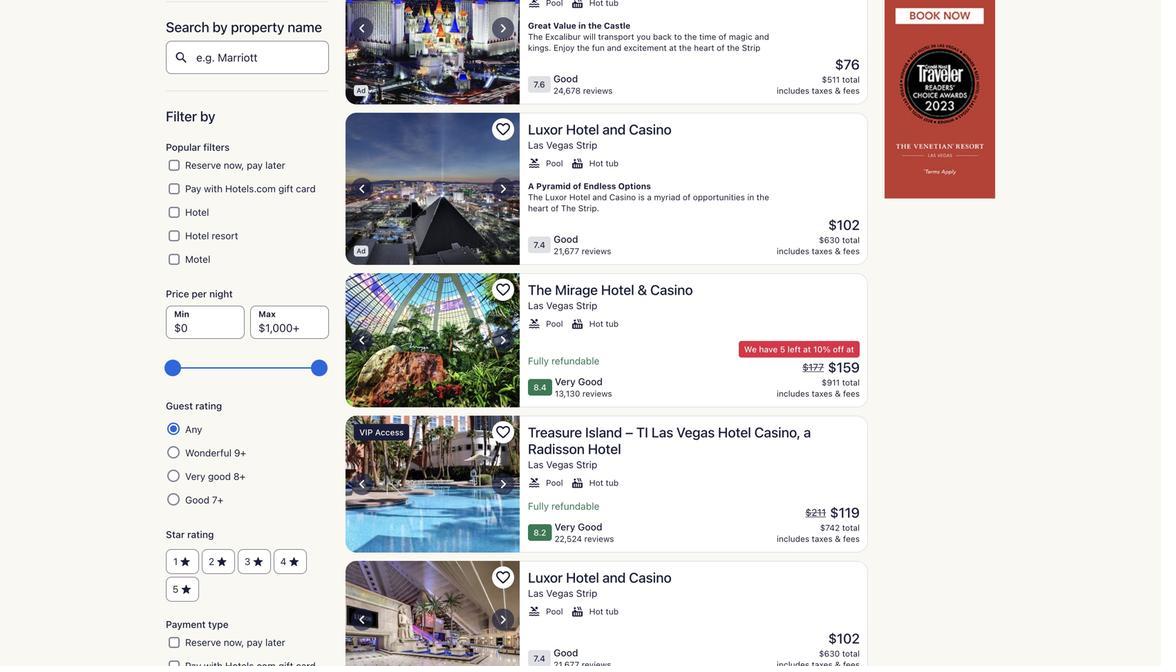 Task type: vqa. For each thing, say whether or not it's contained in the screenshot.
at to the left
yes



Task type: locate. For each thing, give the bounding box(es) containing it.
vegas down radisson
[[547, 459, 574, 470]]

show previous image for treasure island – ti las vegas hotel  casino, a radisson hotel image
[[354, 476, 371, 492]]

reserve down payment type in the bottom left of the page
[[185, 637, 221, 648]]

show previous image for luxor hotel and casino image for $102 $630 total includes taxes & fees
[[354, 181, 371, 197]]

$102 inside the '$102 $630 total'
[[829, 630, 860, 646]]

xsmall image up payment
[[180, 583, 192, 596]]

2 vertical spatial small image
[[528, 605, 541, 618]]

0 vertical spatial refundable
[[552, 355, 600, 367]]

1 fully refundable from the top
[[528, 355, 600, 367]]

1 vertical spatial small image
[[572, 157, 584, 169]]

save luxor hotel and casino to a trip checkbox for $102 $630 total
[[492, 566, 515, 589]]

$102
[[829, 216, 860, 233], [829, 630, 860, 646]]

1 vertical spatial reserve now, pay later
[[185, 637, 285, 648]]

4
[[280, 556, 287, 567]]

luxor hotel and casino las vegas strip up endless
[[528, 121, 672, 151]]

rating up any
[[196, 400, 222, 412]]

total inside $177 $159 $911 total includes taxes & fees
[[843, 378, 860, 387]]

5 down the 1
[[173, 583, 179, 595]]

now, for type
[[224, 637, 244, 648]]

a right "is"
[[647, 192, 652, 202]]

3
[[245, 556, 251, 567]]

reserve for payment
[[185, 637, 221, 648]]

4 fees from the top
[[844, 534, 860, 544]]

reviews right 21,677 on the top left of the page
[[582, 246, 612, 256]]

very for treasure
[[555, 521, 576, 533]]

good
[[554, 73, 578, 84], [554, 233, 579, 245], [579, 376, 603, 387], [185, 494, 210, 506], [578, 521, 603, 533], [554, 647, 579, 658]]

1 show previous image for luxor hotel and casino image from the top
[[354, 181, 371, 197]]

las right ti
[[652, 424, 674, 440]]

0 horizontal spatial xsmall image
[[180, 583, 192, 596]]

any
[[185, 424, 202, 435]]

2 show next image for luxor hotel and casino image from the top
[[495, 611, 512, 628]]

1 $630 from the top
[[820, 235, 840, 245]]

very inside very good 13,130 reviews
[[555, 376, 576, 387]]

4 tub from the top
[[606, 607, 619, 616]]

total inside $76 $511 total includes taxes & fees
[[843, 75, 860, 84]]

1 reserve from the top
[[185, 160, 221, 171]]

1 vertical spatial now,
[[224, 637, 244, 648]]

fully refundable up very good 13,130 reviews
[[528, 355, 600, 367]]

fully for treasure island – ti las vegas hotel  casino, a radisson hotel
[[528, 500, 549, 512]]

0 vertical spatial luxor
[[528, 121, 563, 137]]

opportunities
[[693, 192, 745, 202]]

2 now, from the top
[[224, 637, 244, 648]]

1 xsmall image from the left
[[179, 555, 192, 568]]

includes inside $102 $630 total includes taxes & fees
[[777, 246, 810, 256]]

reviews inside good 24,678 reviews
[[583, 86, 613, 95]]

fully refundable up "22,524"
[[528, 500, 600, 512]]

1 fully from the top
[[528, 355, 549, 367]]

2 save luxor hotel and casino to a trip checkbox from the top
[[492, 566, 515, 589]]

1 vertical spatial xsmall image
[[180, 583, 192, 596]]

1 fees from the top
[[844, 86, 860, 95]]

3 hot from the top
[[590, 478, 604, 488]]

pay
[[185, 183, 201, 194]]

1 vertical spatial fully
[[528, 500, 549, 512]]

1 taxes from the top
[[812, 86, 833, 95]]

reserve
[[185, 160, 221, 171], [185, 637, 221, 648]]

22,524
[[555, 534, 582, 544]]

taxes inside $177 $159 $911 total includes taxes & fees
[[812, 389, 833, 398]]

total inside the '$102 $630 total'
[[843, 649, 860, 658]]

1 vertical spatial heart
[[528, 203, 549, 213]]

1 vertical spatial show next image for luxor hotel and casino image
[[495, 611, 512, 628]]

pay for popular filters
[[247, 160, 263, 171]]

$1,000 and above, Maximum, Price per night text field
[[250, 306, 329, 339]]

reserve now, pay later down filters
[[185, 160, 285, 171]]

1 vertical spatial lobby lounge image
[[346, 561, 520, 666]]

interior detail image
[[346, 273, 520, 407]]

0 vertical spatial 5
[[781, 344, 786, 354]]

at down to
[[670, 43, 677, 53]]

island
[[586, 424, 623, 440]]

taxes
[[812, 86, 833, 95], [812, 246, 833, 256], [812, 389, 833, 398], [812, 534, 833, 544]]

2 later from the top
[[266, 637, 285, 648]]

and down good 24,678 reviews
[[603, 121, 626, 137]]

magic
[[729, 32, 753, 41]]

the right opportunities
[[757, 192, 770, 202]]

2 $630 from the top
[[820, 649, 840, 658]]

heart
[[694, 43, 715, 53], [528, 203, 549, 213]]

luxor down pyramid
[[546, 192, 567, 202]]

xsmall image for 5
[[180, 583, 192, 596]]

2 luxor hotel and casino las vegas strip from the top
[[528, 569, 672, 599]]

by right the search
[[213, 19, 228, 35]]

0 vertical spatial small image
[[572, 0, 584, 9]]

1 hot from the top
[[590, 158, 604, 168]]

$211 $119 $742 total includes taxes & fees
[[777, 504, 860, 544]]

1 vertical spatial 5
[[173, 583, 179, 595]]

reserve now, pay later
[[185, 160, 285, 171], [185, 637, 285, 648]]

time
[[700, 32, 717, 41]]

0 vertical spatial by
[[213, 19, 228, 35]]

good inside very good 22,524 reviews
[[578, 521, 603, 533]]

$102 for $102 $630 total includes taxes & fees
[[829, 216, 860, 233]]

1 horizontal spatial a
[[804, 424, 812, 440]]

1 reserve now, pay later from the top
[[185, 160, 285, 171]]

1 vertical spatial save luxor hotel and casino to a trip checkbox
[[492, 566, 515, 589]]

0 horizontal spatial in
[[579, 21, 586, 30]]

0 vertical spatial fully refundable
[[528, 355, 600, 367]]

now, for filters
[[224, 160, 244, 171]]

1 vertical spatial fully refundable
[[528, 500, 600, 512]]

$630 inside the '$102 $630 total'
[[820, 649, 840, 658]]

great value in the castle the excalibur will transport you back to the time of magic and kings.  enjoy the fun and excitement at the heart of the strip
[[528, 21, 770, 53]]

1 lobby lounge image from the top
[[346, 113, 520, 265]]

4 total from the top
[[843, 523, 860, 533]]

xsmall image right 2
[[216, 555, 228, 568]]

3 hot tub from the top
[[590, 478, 619, 488]]

2
[[209, 556, 214, 567]]

1 vertical spatial refundable
[[552, 500, 600, 512]]

strip down radisson
[[577, 459, 598, 470]]

at inside great value in the castle the excalibur will transport you back to the time of magic and kings.  enjoy the fun and excitement at the heart of the strip
[[670, 43, 677, 53]]

tub for $102 $630 total
[[606, 607, 619, 616]]

hotel left casino,
[[718, 424, 752, 440]]

fully refundable for the
[[528, 355, 600, 367]]

2 ad from the top
[[357, 247, 366, 255]]

las down 8.2
[[528, 588, 544, 599]]

2 vertical spatial luxor
[[528, 569, 563, 585]]

0 vertical spatial $102
[[829, 216, 860, 233]]

hotel down pay
[[185, 207, 209, 218]]

strip.
[[579, 203, 600, 213]]

$211
[[806, 507, 827, 518]]

includes inside $211 $119 $742 total includes taxes & fees
[[777, 534, 810, 544]]

the
[[528, 32, 543, 41], [528, 192, 543, 202], [561, 203, 576, 213], [528, 281, 552, 298]]

pyramid
[[537, 181, 571, 191]]

0 vertical spatial fully
[[528, 355, 549, 367]]

$630 inside $102 $630 total includes taxes & fees
[[820, 235, 840, 245]]

xsmall image right the 1
[[179, 555, 192, 568]]

casino
[[629, 121, 672, 137], [610, 192, 636, 202], [651, 281, 693, 298], [629, 569, 672, 585]]

a inside a pyramid of endless options the luxor hotel and casino is a myriad of opportunities in the heart of the strip.
[[647, 192, 652, 202]]

off
[[833, 344, 845, 354]]

las
[[528, 139, 544, 151], [528, 300, 544, 311], [652, 424, 674, 440], [528, 459, 544, 470], [528, 588, 544, 599]]

reserve now, pay later for popular filters
[[185, 160, 285, 171]]

Save The Mirage Hotel & Casino to a trip checkbox
[[492, 279, 515, 301]]

vegas right ti
[[677, 424, 715, 440]]

luxor for $102 $630 total
[[528, 569, 563, 585]]

las up a on the top left
[[528, 139, 544, 151]]

vegas for $102 $630 total
[[547, 588, 574, 599]]

0 vertical spatial show next image for luxor hotel and casino image
[[495, 181, 512, 197]]

myriad
[[654, 192, 681, 202]]

reserve down popular filters
[[185, 160, 221, 171]]

7.4
[[534, 240, 546, 250], [534, 654, 546, 663]]

2 show previous image for luxor hotel and casino image from the top
[[354, 611, 371, 628]]

1 vertical spatial luxor hotel and casino las vegas strip
[[528, 569, 672, 599]]

access
[[375, 427, 404, 437]]

casino,
[[755, 424, 801, 440]]

hotel down island
[[588, 441, 622, 457]]

0 vertical spatial later
[[266, 160, 285, 171]]

vegas up pyramid
[[547, 139, 574, 151]]

0 vertical spatial reserve now, pay later
[[185, 160, 285, 171]]

hotel inside the mirage hotel & casino las vegas strip
[[602, 281, 635, 298]]

search
[[166, 19, 209, 35]]

4 pool from the top
[[546, 607, 563, 616]]

rating right star at the left bottom
[[187, 529, 214, 540]]

0 vertical spatial a
[[647, 192, 652, 202]]

1 $102 from the top
[[829, 216, 860, 233]]

good 24,678 reviews
[[554, 73, 613, 95]]

0 vertical spatial heart
[[694, 43, 715, 53]]

$102 inside $102 $630 total includes taxes & fees
[[829, 216, 860, 233]]

2 fully from the top
[[528, 500, 549, 512]]

0 vertical spatial now,
[[224, 160, 244, 171]]

1 tub from the top
[[606, 158, 619, 168]]

0 vertical spatial show previous image for luxor hotel and casino image
[[354, 181, 371, 197]]

1 vertical spatial $102
[[829, 630, 860, 646]]

in inside a pyramid of endless options the luxor hotel and casino is a myriad of opportunities in the heart of the strip.
[[748, 192, 755, 202]]

strip down magic
[[742, 43, 761, 53]]

payment
[[166, 619, 206, 630]]

vegas down "mirage"
[[547, 300, 574, 311]]

las down radisson
[[528, 459, 544, 470]]

Save Luxor Hotel and Casino to a trip checkbox
[[492, 118, 515, 140], [492, 566, 515, 589]]

$630 for $102 $630 total
[[820, 649, 840, 658]]

total inside $211 $119 $742 total includes taxes & fees
[[843, 523, 860, 533]]

luxor hotel and casino las vegas strip for $102 $630 total includes taxes & fees
[[528, 121, 672, 151]]

1 vertical spatial show previous image for luxor hotel and casino image
[[354, 611, 371, 628]]

2 reserve now, pay later from the top
[[185, 637, 285, 648]]

very left good
[[185, 471, 206, 482]]

0 vertical spatial 7.4
[[534, 240, 546, 250]]

by
[[213, 19, 228, 35], [200, 108, 215, 124]]

we have 5 left at 10% off at
[[745, 344, 855, 354]]

luxor down 24,678
[[528, 121, 563, 137]]

1 hot tub from the top
[[590, 158, 619, 168]]

reviews right "22,524"
[[585, 534, 614, 544]]

in up will
[[579, 21, 586, 30]]

the down a on the top left
[[528, 192, 543, 202]]

$177 button
[[802, 361, 826, 373]]

includes
[[777, 86, 810, 95], [777, 246, 810, 256], [777, 389, 810, 398], [777, 534, 810, 544]]

ad
[[357, 86, 366, 94], [357, 247, 366, 255]]

4 taxes from the top
[[812, 534, 833, 544]]

very up "22,524"
[[555, 521, 576, 533]]

treasure
[[528, 424, 582, 440]]

1 refundable from the top
[[552, 355, 600, 367]]

reviews right 13,130
[[583, 389, 612, 398]]

3 total from the top
[[843, 378, 860, 387]]

transport
[[599, 32, 635, 41]]

reviews right 24,678
[[583, 86, 613, 95]]

a right casino,
[[804, 424, 812, 440]]

at right off
[[847, 344, 855, 354]]

1 vertical spatial reserve
[[185, 637, 221, 648]]

lobby lounge image for $102 $630 total includes taxes & fees
[[346, 113, 520, 265]]

show next image for luxor hotel and casino image
[[495, 181, 512, 197], [495, 611, 512, 628]]

1 show next image for luxor hotel and casino image from the top
[[495, 181, 512, 197]]

is
[[639, 192, 645, 202]]

hot for $102 $630 total includes taxes & fees
[[590, 158, 604, 168]]

strip
[[742, 43, 761, 53], [577, 139, 598, 151], [577, 300, 598, 311], [577, 459, 598, 470], [577, 588, 598, 599]]

1 luxor hotel and casino las vegas strip from the top
[[528, 121, 672, 151]]

outdoor pool image
[[346, 416, 520, 553]]

heart down a on the top left
[[528, 203, 549, 213]]

rating
[[196, 400, 222, 412], [187, 529, 214, 540]]

1 horizontal spatial 5
[[781, 344, 786, 354]]

reserve now, pay later down type
[[185, 637, 285, 648]]

luxor hotel and casino las vegas strip down very good 22,524 reviews
[[528, 569, 672, 599]]

good for good 7+
[[185, 494, 210, 506]]

0 vertical spatial xsmall image
[[288, 555, 300, 568]]

filters
[[203, 142, 230, 153]]

0 vertical spatial pay
[[247, 160, 263, 171]]

includes inside $76 $511 total includes taxes & fees
[[777, 86, 810, 95]]

by for search
[[213, 19, 228, 35]]

strip inside the mirage hotel & casino las vegas strip
[[577, 300, 598, 311]]

24,678
[[554, 86, 581, 95]]

1 later from the top
[[266, 160, 285, 171]]

fees inside $177 $159 $911 total includes taxes & fees
[[844, 389, 860, 398]]

1 horizontal spatial heart
[[694, 43, 715, 53]]

$511
[[822, 75, 840, 84]]

lobby lounge image
[[346, 113, 520, 265], [346, 561, 520, 666]]

1 total from the top
[[843, 75, 860, 84]]

1 save luxor hotel and casino to a trip checkbox from the top
[[492, 118, 515, 140]]

hot for $211 $119 $742 total includes taxes & fees
[[590, 478, 604, 488]]

excitement
[[624, 43, 667, 53]]

heart inside great value in the castle the excalibur will transport you back to the time of magic and kings.  enjoy the fun and excitement at the heart of the strip
[[694, 43, 715, 53]]

good inside good 24,678 reviews
[[554, 73, 578, 84]]

the left "mirage"
[[528, 281, 552, 298]]

xsmall image
[[179, 555, 192, 568], [216, 555, 228, 568], [252, 555, 264, 568]]

5 total from the top
[[843, 649, 860, 658]]

fully up 8.4
[[528, 355, 549, 367]]

xsmall image right 4
[[288, 555, 300, 568]]

0 vertical spatial rating
[[196, 400, 222, 412]]

3 taxes from the top
[[812, 389, 833, 398]]

1 horizontal spatial xsmall image
[[216, 555, 228, 568]]

hot tub for $102 $630 total
[[590, 607, 619, 616]]

0 vertical spatial in
[[579, 21, 586, 30]]

8.2
[[534, 528, 547, 537]]

luxor down "22,524"
[[528, 569, 563, 585]]

2 fees from the top
[[844, 246, 860, 256]]

price
[[166, 288, 189, 300]]

$177 $159 $911 total includes taxes & fees
[[777, 359, 860, 398]]

2 fully refundable from the top
[[528, 500, 600, 512]]

0 vertical spatial very
[[555, 376, 576, 387]]

xsmall image for 2
[[216, 555, 228, 568]]

1 vertical spatial ad
[[357, 247, 366, 255]]

hot
[[590, 158, 604, 168], [590, 319, 604, 329], [590, 478, 604, 488], [590, 607, 604, 616]]

refundable up very good 13,130 reviews
[[552, 355, 600, 367]]

$102 for $102 $630 total
[[829, 630, 860, 646]]

refundable
[[552, 355, 600, 367], [552, 500, 600, 512]]

0 horizontal spatial a
[[647, 192, 652, 202]]

2 includes from the top
[[777, 246, 810, 256]]

tub for $102 $630 total includes taxes & fees
[[606, 158, 619, 168]]

at right left
[[804, 344, 812, 354]]

1 vertical spatial pay
[[247, 637, 263, 648]]

1 pool from the top
[[546, 158, 563, 168]]

hotel up the strip.
[[570, 192, 591, 202]]

2 refundable from the top
[[552, 500, 600, 512]]

small image
[[572, 0, 584, 9], [572, 157, 584, 169], [528, 605, 541, 618]]

payment type
[[166, 619, 229, 630]]

pool for $102 $630 total
[[546, 607, 563, 616]]

3 fees from the top
[[844, 389, 860, 398]]

the up will
[[589, 21, 602, 30]]

1 horizontal spatial xsmall image
[[288, 555, 300, 568]]

very inside very good 22,524 reviews
[[555, 521, 576, 533]]

by right the filter
[[200, 108, 215, 124]]

1 now, from the top
[[224, 160, 244, 171]]

heart down time
[[694, 43, 715, 53]]

now, down type
[[224, 637, 244, 648]]

3 pool from the top
[[546, 478, 563, 488]]

fully up 8.2
[[528, 500, 549, 512]]

3 includes from the top
[[777, 389, 810, 398]]

0 vertical spatial ad
[[357, 86, 366, 94]]

hot tub
[[590, 158, 619, 168], [590, 319, 619, 329], [590, 478, 619, 488], [590, 607, 619, 616]]

$211 button
[[805, 506, 828, 519]]

0 vertical spatial save luxor hotel and casino to a trip checkbox
[[492, 118, 515, 140]]

0 vertical spatial $630
[[820, 235, 840, 245]]

vegas down "22,524"
[[547, 588, 574, 599]]

in
[[579, 21, 586, 30], [748, 192, 755, 202]]

2 taxes from the top
[[812, 246, 833, 256]]

2 horizontal spatial xsmall image
[[252, 555, 264, 568]]

xsmall image right '3'
[[252, 555, 264, 568]]

fees inside $76 $511 total includes taxes & fees
[[844, 86, 860, 95]]

$0, Minimum, Price per night range field
[[174, 353, 321, 383]]

vip
[[360, 427, 373, 437]]

a inside treasure island – ti las vegas hotel  casino, a radisson hotel las vegas strip
[[804, 424, 812, 440]]

1 vertical spatial by
[[200, 108, 215, 124]]

1 vertical spatial in
[[748, 192, 755, 202]]

xsmall image for 3
[[252, 555, 264, 568]]

and inside a pyramid of endless options the luxor hotel and casino is a myriad of opportunities in the heart of the strip.
[[593, 192, 607, 202]]

2 vertical spatial very
[[555, 521, 576, 533]]

luxor inside a pyramid of endless options the luxor hotel and casino is a myriad of opportunities in the heart of the strip.
[[546, 192, 567, 202]]

luxor
[[528, 121, 563, 137], [546, 192, 567, 202], [528, 569, 563, 585]]

and down endless
[[593, 192, 607, 202]]

2 $102 from the top
[[829, 630, 860, 646]]

hotel inside a pyramid of endless options the luxor hotel and casino is a myriad of opportunities in the heart of the strip.
[[570, 192, 591, 202]]

1 vertical spatial $630
[[820, 649, 840, 658]]

3 tub from the top
[[606, 478, 619, 488]]

fully refundable
[[528, 355, 600, 367], [528, 500, 600, 512]]

4 includes from the top
[[777, 534, 810, 544]]

2 hot tub from the top
[[590, 319, 619, 329]]

enjoy
[[554, 43, 575, 53]]

now, down filters
[[224, 160, 244, 171]]

the inside the mirage hotel & casino las vegas strip
[[528, 281, 552, 298]]

a
[[647, 192, 652, 202], [804, 424, 812, 440]]

strip down "mirage"
[[577, 300, 598, 311]]

2 pay from the top
[[247, 637, 263, 648]]

total inside $102 $630 total includes taxes & fees
[[843, 235, 860, 245]]

1 vertical spatial rating
[[187, 529, 214, 540]]

show next image for treasure island – ti las vegas hotel  casino, a radisson hotel image
[[495, 476, 512, 492]]

2 lobby lounge image from the top
[[346, 561, 520, 666]]

4 hot from the top
[[590, 607, 604, 616]]

reviews inside very good 13,130 reviews
[[583, 389, 612, 398]]

show previous image for excalibur hotel & casino image
[[354, 20, 371, 37]]

2 reserve from the top
[[185, 637, 221, 648]]

hotel
[[566, 121, 600, 137], [570, 192, 591, 202], [185, 207, 209, 218], [185, 230, 209, 241], [602, 281, 635, 298], [718, 424, 752, 440], [588, 441, 622, 457], [566, 569, 600, 585]]

1 vertical spatial later
[[266, 637, 285, 648]]

0 horizontal spatial xsmall image
[[179, 555, 192, 568]]

21,677
[[554, 246, 580, 256]]

3 xsmall image from the left
[[252, 555, 264, 568]]

tub
[[606, 158, 619, 168], [606, 319, 619, 329], [606, 478, 619, 488], [606, 607, 619, 616]]

1 vertical spatial luxor
[[546, 192, 567, 202]]

reviews
[[583, 86, 613, 95], [582, 246, 612, 256], [583, 389, 612, 398], [585, 534, 614, 544]]

0 horizontal spatial at
[[670, 43, 677, 53]]

1 includes from the top
[[777, 86, 810, 95]]

left
[[788, 344, 801, 354]]

in right opportunities
[[748, 192, 755, 202]]

& inside $76 $511 total includes taxes & fees
[[835, 86, 841, 95]]

2 total from the top
[[843, 235, 860, 245]]

2 xsmall image from the left
[[216, 555, 228, 568]]

0 horizontal spatial heart
[[528, 203, 549, 213]]

xsmall image
[[288, 555, 300, 568], [180, 583, 192, 596]]

very up 13,130
[[555, 376, 576, 387]]

0 vertical spatial luxor hotel and casino las vegas strip
[[528, 121, 672, 151]]

4 hot tub from the top
[[590, 607, 619, 616]]

5 left left
[[781, 344, 786, 354]]

the down magic
[[727, 43, 740, 53]]

&
[[835, 86, 841, 95], [835, 246, 841, 256], [638, 281, 648, 298], [835, 389, 841, 398], [835, 534, 841, 544]]

the
[[589, 21, 602, 30], [685, 32, 697, 41], [577, 43, 590, 53], [679, 43, 692, 53], [727, 43, 740, 53], [757, 192, 770, 202]]

good inside the good 21,677 reviews
[[554, 233, 579, 245]]

1 horizontal spatial in
[[748, 192, 755, 202]]

1 vertical spatial 7.4
[[534, 654, 546, 663]]

0 vertical spatial lobby lounge image
[[346, 113, 520, 265]]

pool for $102 $630 total includes taxes & fees
[[546, 158, 563, 168]]

1 pay from the top
[[247, 160, 263, 171]]

pool
[[546, 158, 563, 168], [546, 319, 563, 329], [546, 478, 563, 488], [546, 607, 563, 616]]

total
[[843, 75, 860, 84], [843, 235, 860, 245], [843, 378, 860, 387], [843, 523, 860, 533], [843, 649, 860, 658]]

the right to
[[685, 32, 697, 41]]

1 7.4 from the top
[[534, 240, 546, 250]]

0 vertical spatial reserve
[[185, 160, 221, 171]]

heart inside a pyramid of endless options the luxor hotel and casino is a myriad of opportunities in the heart of the strip.
[[528, 203, 549, 213]]

taxes inside $211 $119 $742 total includes taxes & fees
[[812, 534, 833, 544]]

excalibur
[[546, 32, 581, 41]]

the down great
[[528, 32, 543, 41]]

show previous image for luxor hotel and casino image
[[354, 181, 371, 197], [354, 611, 371, 628]]

small image
[[528, 0, 541, 9], [528, 157, 541, 169], [528, 317, 541, 330], [572, 317, 584, 330], [528, 477, 541, 489], [572, 477, 584, 489], [572, 605, 584, 618]]

the inside a pyramid of endless options the luxor hotel and casino is a myriad of opportunities in the heart of the strip.
[[757, 192, 770, 202]]

taxes inside $76 $511 total includes taxes & fees
[[812, 86, 833, 95]]

refundable up very good 22,524 reviews
[[552, 500, 600, 512]]

las right save the mirage hotel & casino to a trip checkbox
[[528, 300, 544, 311]]

hotel right "mirage"
[[602, 281, 635, 298]]

1 vertical spatial a
[[804, 424, 812, 440]]



Task type: describe. For each thing, give the bounding box(es) containing it.
2 pool from the top
[[546, 319, 563, 329]]

value
[[554, 21, 577, 30]]

rating for star rating
[[187, 529, 214, 540]]

later for popular filters
[[266, 160, 285, 171]]

guest rating
[[166, 400, 222, 412]]

hotels.com
[[225, 183, 276, 194]]

$0, Minimum, Price per night text field
[[166, 306, 245, 339]]

filter by
[[166, 108, 215, 124]]

price per night
[[166, 288, 233, 300]]

10%
[[814, 344, 831, 354]]

endless
[[584, 181, 617, 191]]

star rating
[[166, 529, 214, 540]]

show next image for luxor hotel and casino image for $102 $630 total includes taxes & fees
[[495, 181, 512, 197]]

Save Treasure Island – TI Las Vegas Hotel  Casino, a Radisson Hotel to a trip checkbox
[[492, 421, 515, 443]]

$630 for $102 $630 total includes taxes & fees
[[820, 235, 840, 245]]

las for $211 $119 $742 total includes taxes & fees
[[652, 424, 674, 440]]

xsmall image for 4
[[288, 555, 300, 568]]

las for $102 $630 total includes taxes & fees
[[528, 139, 544, 151]]

9+
[[234, 447, 246, 459]]

night
[[210, 288, 233, 300]]

options
[[619, 181, 651, 191]]

2 hot from the top
[[590, 319, 604, 329]]

hotel down 24,678
[[566, 121, 600, 137]]

a
[[528, 181, 534, 191]]

and down very good 22,524 reviews
[[603, 569, 626, 585]]

back
[[653, 32, 672, 41]]

strip inside great value in the castle the excalibur will transport you back to the time of magic and kings.  enjoy the fun and excitement at the heart of the strip
[[742, 43, 761, 53]]

great
[[528, 21, 552, 30]]

reviews inside the good 21,677 reviews
[[582, 246, 612, 256]]

small image for pool
[[528, 605, 541, 618]]

wonderful
[[185, 447, 232, 459]]

have
[[760, 344, 778, 354]]

7+
[[212, 494, 224, 506]]

vegas for $102 $630 total includes taxes & fees
[[547, 139, 574, 151]]

you
[[637, 32, 651, 41]]

in inside great value in the castle the excalibur will transport you back to the time of magic and kings.  enjoy the fun and excitement at the heart of the strip
[[579, 21, 586, 30]]

tub for $211 $119 $742 total includes taxes & fees
[[606, 478, 619, 488]]

guest
[[166, 400, 193, 412]]

0 horizontal spatial 5
[[173, 583, 179, 595]]

name
[[288, 19, 322, 35]]

strip inside treasure island – ti las vegas hotel  casino, a radisson hotel las vegas strip
[[577, 459, 598, 470]]

to
[[675, 32, 682, 41]]

total for $76 $511 total includes taxes & fees
[[843, 75, 860, 84]]

13,130
[[555, 389, 581, 398]]

very good 8+
[[185, 471, 246, 482]]

hot tub for $211 $119 $742 total includes taxes & fees
[[590, 478, 619, 488]]

good
[[208, 471, 231, 482]]

and down transport
[[607, 43, 622, 53]]

fees inside $211 $119 $742 total includes taxes & fees
[[844, 534, 860, 544]]

hot for $102 $630 total
[[590, 607, 604, 616]]

las inside the mirage hotel & casino las vegas strip
[[528, 300, 544, 311]]

the down to
[[679, 43, 692, 53]]

pay for payment type
[[247, 637, 263, 648]]

good for good 21,677 reviews
[[554, 233, 579, 245]]

search by property name
[[166, 19, 322, 35]]

includes inside $177 $159 $911 total includes taxes & fees
[[777, 389, 810, 398]]

–
[[626, 424, 634, 440]]

1 vertical spatial very
[[185, 471, 206, 482]]

& inside $177 $159 $911 total includes taxes & fees
[[835, 389, 841, 398]]

show next image for luxor hotel and casino image for $102 $630 total
[[495, 611, 512, 628]]

the left the strip.
[[561, 203, 576, 213]]

$76 $511 total includes taxes & fees
[[777, 56, 860, 95]]

$102 $630 total includes taxes & fees
[[777, 216, 860, 256]]

very for the
[[555, 376, 576, 387]]

vegas for $211 $119 $742 total includes taxes & fees
[[677, 424, 715, 440]]

luxor hotel and casino las vegas strip for $102 $630 total
[[528, 569, 672, 599]]

good inside very good 13,130 reviews
[[579, 376, 603, 387]]

good for good
[[554, 647, 579, 658]]

hot tub for $102 $630 total includes taxes & fees
[[590, 158, 619, 168]]

and right magic
[[755, 32, 770, 41]]

reviews inside very good 22,524 reviews
[[585, 534, 614, 544]]

$76
[[836, 56, 860, 72]]

show previous image for luxor hotel and casino image for $102 $630 total
[[354, 611, 371, 628]]

taxes inside $102 $630 total includes taxes & fees
[[812, 246, 833, 256]]

reserve for popular
[[185, 160, 221, 171]]

vegas inside the mirage hotel & casino las vegas strip
[[547, 300, 574, 311]]

$177
[[803, 361, 824, 373]]

by for filter
[[200, 108, 215, 124]]

the inside great value in the castle the excalibur will transport you back to the time of magic and kings.  enjoy the fun and excitement at the heart of the strip
[[528, 32, 543, 41]]

motel
[[185, 254, 210, 265]]

fully refundable for treasure
[[528, 500, 600, 512]]

wonderful 9+
[[185, 447, 246, 459]]

lobby lounge image for $102 $630 total
[[346, 561, 520, 666]]

the mirage hotel & casino las vegas strip
[[528, 281, 693, 311]]

strip up endless
[[577, 139, 598, 151]]

& inside $102 $630 total includes taxes & fees
[[835, 246, 841, 256]]

resort
[[212, 230, 238, 241]]

ti
[[637, 424, 649, 440]]

good for good 24,678 reviews
[[554, 73, 578, 84]]

with
[[204, 183, 223, 194]]

kings.
[[528, 43, 552, 53]]

2 horizontal spatial at
[[847, 344, 855, 354]]

$911
[[822, 378, 840, 387]]

2 tub from the top
[[606, 319, 619, 329]]

1 horizontal spatial at
[[804, 344, 812, 354]]

rating for guest rating
[[196, 400, 222, 412]]

$159
[[829, 359, 860, 375]]

a pyramid of endless options the luxor hotel and casino is a myriad of opportunities in the heart of the strip.
[[528, 181, 770, 213]]

8+
[[234, 471, 246, 482]]

luxor for $102 $630 total includes taxes & fees
[[528, 121, 563, 137]]

casino inside the mirage hotel & casino las vegas strip
[[651, 281, 693, 298]]

vip access
[[360, 427, 404, 437]]

$119
[[831, 504, 860, 520]]

7.6
[[534, 80, 546, 89]]

show next image for the mirage hotel & casino image
[[495, 332, 512, 349]]

1 ad from the top
[[357, 86, 366, 94]]

xsmall image for 1
[[179, 555, 192, 568]]

type
[[208, 619, 229, 630]]

strip down "22,524"
[[577, 588, 598, 599]]

fun
[[592, 43, 605, 53]]

small image for hot tub
[[572, 157, 584, 169]]

pool for $211 $119 $742 total includes taxes & fees
[[546, 478, 563, 488]]

reserve now, pay later for payment type
[[185, 637, 285, 648]]

pay with hotels.com gift card
[[185, 183, 316, 194]]

show previous image for the mirage hotel & casino image
[[354, 332, 371, 349]]

$742
[[821, 523, 840, 533]]

very good 22,524 reviews
[[555, 521, 614, 544]]

filter
[[166, 108, 197, 124]]

later for payment type
[[266, 637, 285, 648]]

will
[[584, 32, 596, 41]]

refundable for island
[[552, 500, 600, 512]]

& inside the mirage hotel & casino las vegas strip
[[638, 281, 648, 298]]

per
[[192, 288, 207, 300]]

hotel up motel
[[185, 230, 209, 241]]

total for $102 $630 total includes taxes & fees
[[843, 235, 860, 245]]

popular
[[166, 142, 201, 153]]

city view image
[[346, 0, 520, 104]]

we
[[745, 344, 757, 354]]

card
[[296, 183, 316, 194]]

gift
[[279, 183, 293, 194]]

the down will
[[577, 43, 590, 53]]

casino inside a pyramid of endless options the luxor hotel and casino is a myriad of opportunities in the heart of the strip.
[[610, 192, 636, 202]]

good 7+
[[185, 494, 224, 506]]

2 7.4 from the top
[[534, 654, 546, 663]]

& inside $211 $119 $742 total includes taxes & fees
[[835, 534, 841, 544]]

mirage
[[555, 281, 598, 298]]

fully for the mirage hotel & casino
[[528, 355, 549, 367]]

property
[[231, 19, 285, 35]]

$1,000 and above, Maximum, Price per night range field
[[174, 353, 321, 383]]

total for $102 $630 total
[[843, 649, 860, 658]]

hotel down "22,524"
[[566, 569, 600, 585]]

radisson
[[528, 441, 585, 457]]

hotel resort
[[185, 230, 238, 241]]

treasure island – ti las vegas hotel  casino, a radisson hotel las vegas strip
[[528, 424, 812, 470]]

1
[[173, 556, 178, 567]]

show next image for excalibur hotel & casino image
[[495, 20, 512, 37]]

fees inside $102 $630 total includes taxes & fees
[[844, 246, 860, 256]]

8.4
[[534, 382, 547, 392]]

$102 $630 total
[[820, 630, 860, 658]]

star
[[166, 529, 185, 540]]

refundable for mirage
[[552, 355, 600, 367]]

las for $102 $630 total
[[528, 588, 544, 599]]

very good 13,130 reviews
[[555, 376, 612, 398]]

save luxor hotel and casino to a trip checkbox for $102 $630 total includes taxes & fees
[[492, 118, 515, 140]]



